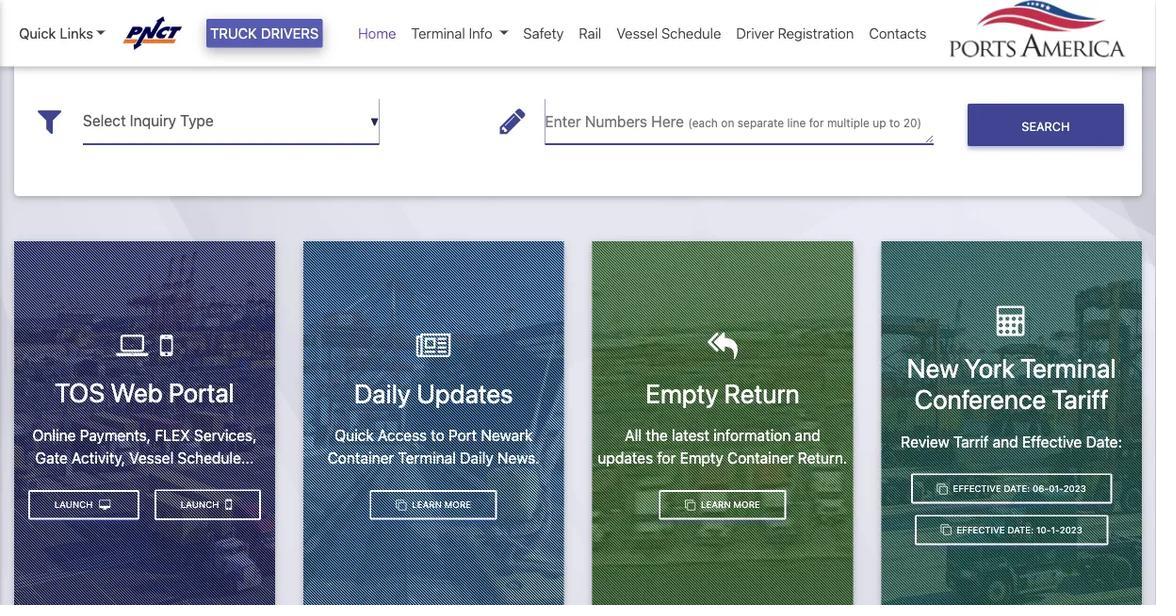Task type: vqa. For each thing, say whether or not it's contained in the screenshot.
second Launch from the left
yes



Task type: locate. For each thing, give the bounding box(es) containing it.
daily
[[354, 377, 411, 408], [460, 449, 494, 467]]

0 horizontal spatial learn more link
[[370, 490, 497, 520]]

learn more down quick access to port newark container terminal daily news.
[[409, 499, 471, 510]]

0 horizontal spatial more
[[445, 499, 471, 510]]

0 vertical spatial 2023
[[1064, 483, 1086, 494]]

new york terminal conference tariff
[[907, 352, 1116, 415]]

quick
[[502, 5, 566, 35], [19, 25, 56, 41], [335, 426, 374, 444]]

learn for updates
[[412, 499, 442, 510]]

quick for quick links
[[19, 25, 56, 41]]

0 vertical spatial date:
[[1086, 433, 1122, 451]]

more for updates
[[445, 499, 471, 510]]

0 horizontal spatial to
[[431, 426, 445, 444]]

and up 'return.'
[[795, 426, 820, 444]]

to inside quick access to port newark container terminal daily news.
[[431, 426, 445, 444]]

learn down quick access to port newark container terminal daily news.
[[412, 499, 442, 510]]

quick left access
[[335, 426, 374, 444]]

2023
[[1064, 483, 1086, 494], [1060, 524, 1083, 535]]

2 horizontal spatial clone image
[[941, 525, 951, 535]]

1 vertical spatial daily
[[460, 449, 494, 467]]

tos
[[55, 377, 105, 408]]

effective up 01-
[[1022, 433, 1082, 451]]

0 horizontal spatial quick
[[19, 25, 56, 41]]

the
[[646, 426, 668, 444]]

clone image down quick access to port newark container terminal daily news.
[[396, 499, 406, 510]]

1 launch from the left
[[181, 499, 222, 510]]

enter numbers here (each on separate line for multiple up to 20)
[[545, 113, 922, 131]]

2 container from the left
[[727, 449, 794, 467]]

launch link down the schedule...
[[155, 490, 261, 520]]

truck drivers link
[[206, 19, 323, 48]]

vessel down flex
[[129, 449, 174, 467]]

learn down all the latest information and updates for empty container return.
[[701, 499, 731, 510]]

date: left 06-
[[1004, 483, 1030, 494]]

schedule...
[[178, 449, 254, 467]]

empty inside all the latest information and updates for empty container return.
[[680, 449, 724, 467]]

1 vertical spatial 2023
[[1060, 524, 1083, 535]]

desktop image
[[99, 499, 111, 510]]

terminal inside quick access to port newark container terminal daily news.
[[398, 449, 456, 467]]

10-
[[1037, 524, 1051, 535]]

1 horizontal spatial quick
[[335, 426, 374, 444]]

1 vertical spatial to
[[431, 426, 445, 444]]

1 vertical spatial vessel
[[129, 449, 174, 467]]

2 learn from the left
[[701, 499, 731, 510]]

quick inside quick access to port newark container terminal daily news.
[[335, 426, 374, 444]]

container inside all the latest information and updates for empty container return.
[[727, 449, 794, 467]]

vessel right rail
[[617, 25, 658, 41]]

information
[[713, 426, 791, 444]]

1 horizontal spatial for
[[809, 116, 824, 130]]

1 horizontal spatial more
[[734, 499, 760, 510]]

learn
[[412, 499, 442, 510], [701, 499, 731, 510]]

terminal info
[[411, 25, 493, 41]]

new
[[907, 352, 959, 383]]

learn more link
[[370, 490, 497, 520], [659, 490, 786, 520]]

container down access
[[328, 449, 394, 467]]

learn more down all the latest information and updates for empty container return.
[[698, 499, 760, 510]]

2 vertical spatial date:
[[1008, 524, 1034, 535]]

1 vertical spatial effective
[[953, 483, 1001, 494]]

learn for return
[[701, 499, 731, 510]]

1 horizontal spatial daily
[[460, 449, 494, 467]]

rail
[[579, 25, 602, 41]]

launch
[[181, 499, 222, 510], [54, 499, 95, 510]]

0 horizontal spatial launch
[[54, 499, 95, 510]]

0 horizontal spatial learn
[[412, 499, 442, 510]]

0 horizontal spatial for
[[657, 449, 676, 467]]

1 vertical spatial date:
[[1004, 483, 1030, 494]]

terminal up tariff
[[1021, 352, 1116, 383]]

0 vertical spatial daily
[[354, 377, 411, 408]]

date: for 01-
[[1004, 483, 1030, 494]]

and
[[795, 426, 820, 444], [993, 433, 1018, 451]]

learn more link down quick access to port newark container terminal daily news.
[[370, 490, 497, 520]]

launch left mobile icon
[[181, 499, 222, 510]]

None text field
[[83, 98, 379, 144]]

newark
[[481, 426, 533, 444]]

driver
[[736, 25, 774, 41]]

launch for mobile icon
[[181, 499, 222, 510]]

2 more from the left
[[734, 499, 760, 510]]

2023 inside effective date: 10-1-2023 link
[[1060, 524, 1083, 535]]

clone image down clone image
[[941, 525, 951, 535]]

quick links link
[[19, 23, 105, 44]]

truck
[[210, 25, 257, 41]]

for down the on the bottom right of page
[[657, 449, 676, 467]]

0 vertical spatial vessel
[[617, 25, 658, 41]]

learn more
[[409, 499, 471, 510], [698, 499, 760, 510]]

1 vertical spatial for
[[657, 449, 676, 467]]

None text field
[[545, 98, 934, 144]]

to left port
[[431, 426, 445, 444]]

latest
[[672, 426, 709, 444]]

for right "line" on the right top of the page
[[809, 116, 824, 130]]

1 vertical spatial empty
[[680, 449, 724, 467]]

effective for effective date: 06-01-2023
[[953, 483, 1001, 494]]

0 horizontal spatial learn more
[[409, 499, 471, 510]]

terminal down access
[[398, 449, 456, 467]]

2 vertical spatial terminal
[[398, 449, 456, 467]]

more down all the latest information and updates for empty container return.
[[734, 499, 760, 510]]

effective date: 06-01-2023 link
[[911, 474, 1112, 504]]

launch for desktop icon
[[54, 499, 95, 510]]

quick left links in the top of the page
[[19, 25, 56, 41]]

vessel schedule
[[617, 25, 721, 41]]

1 learn more from the left
[[409, 499, 471, 510]]

portal
[[169, 377, 234, 408]]

launch link
[[155, 490, 261, 520], [28, 490, 139, 520]]

more for return
[[734, 499, 760, 510]]

1 horizontal spatial launch link
[[155, 490, 261, 520]]

1 vertical spatial terminal
[[1021, 352, 1116, 383]]

2 learn more link from the left
[[659, 490, 786, 520]]

1 horizontal spatial to
[[890, 116, 900, 130]]

effective
[[1022, 433, 1082, 451], [953, 483, 1001, 494], [957, 524, 1005, 535]]

1 container from the left
[[328, 449, 394, 467]]

access
[[378, 426, 427, 444]]

launch link down activity,
[[28, 490, 139, 520]]

and inside all the latest information and updates for empty container return.
[[795, 426, 820, 444]]

0 vertical spatial effective
[[1022, 433, 1082, 451]]

container inside quick access to port newark container terminal daily news.
[[328, 449, 394, 467]]

effective down effective date: 06-01-2023 link
[[957, 524, 1005, 535]]

safety link
[[516, 15, 571, 51]]

0 horizontal spatial vessel
[[129, 449, 174, 467]]

clone image
[[396, 499, 406, 510], [685, 499, 696, 510], [941, 525, 951, 535]]

quick right info
[[502, 5, 566, 35]]

empty up latest
[[646, 377, 719, 408]]

daily up access
[[354, 377, 411, 408]]

1 horizontal spatial container
[[727, 449, 794, 467]]

more
[[445, 499, 471, 510], [734, 499, 760, 510]]

2023 inside effective date: 06-01-2023 link
[[1064, 483, 1086, 494]]

2023 right 06-
[[1064, 483, 1086, 494]]

0 horizontal spatial and
[[795, 426, 820, 444]]

2 horizontal spatial quick
[[502, 5, 566, 35]]

1 horizontal spatial learn more link
[[659, 490, 786, 520]]

0 vertical spatial for
[[809, 116, 824, 130]]

1 more from the left
[[445, 499, 471, 510]]

flex
[[155, 426, 190, 444]]

empty down latest
[[680, 449, 724, 467]]

driver registration link
[[729, 15, 862, 51]]

launch left desktop icon
[[54, 499, 95, 510]]

terminal
[[411, 25, 465, 41], [1021, 352, 1116, 383], [398, 449, 456, 467]]

2 learn more from the left
[[698, 499, 760, 510]]

1 horizontal spatial learn
[[701, 499, 731, 510]]

date: left the '10-'
[[1008, 524, 1034, 535]]

updates
[[417, 377, 513, 408]]

2023 right the '10-'
[[1060, 524, 1083, 535]]

terminal inside new york terminal conference tariff
[[1021, 352, 1116, 383]]

daily updates
[[354, 377, 513, 408]]

conference
[[915, 384, 1046, 415]]

learn more for return
[[698, 499, 760, 510]]

rail link
[[571, 15, 609, 51]]

empty
[[646, 377, 719, 408], [680, 449, 724, 467]]

effective right clone image
[[953, 483, 1001, 494]]

0 vertical spatial terminal
[[411, 25, 465, 41]]

terminal left info
[[411, 25, 465, 41]]

quick access to port newark container terminal daily news.
[[328, 426, 540, 467]]

1 horizontal spatial clone image
[[685, 499, 696, 510]]

contacts
[[869, 25, 927, 41]]

quick for quick access to port newark container terminal daily news.
[[335, 426, 374, 444]]

06-
[[1033, 483, 1049, 494]]

safety
[[523, 25, 564, 41]]

0 horizontal spatial clone image
[[396, 499, 406, 510]]

home link
[[351, 15, 404, 51]]

1 horizontal spatial launch
[[181, 499, 222, 510]]

drivers
[[261, 25, 319, 41]]

return
[[724, 377, 800, 408]]

0 vertical spatial empty
[[646, 377, 719, 408]]

1 learn from the left
[[412, 499, 442, 510]]

date:
[[1086, 433, 1122, 451], [1004, 483, 1030, 494], [1008, 524, 1034, 535]]

clone image down all the latest information and updates for empty container return.
[[685, 499, 696, 510]]

registration
[[778, 25, 854, 41]]

learn more link down all the latest information and updates for empty container return.
[[659, 490, 786, 520]]

schedule
[[662, 25, 721, 41]]

daily down port
[[460, 449, 494, 467]]

1 horizontal spatial learn more
[[698, 499, 760, 510]]

for
[[809, 116, 824, 130], [657, 449, 676, 467]]

more down quick access to port newark container terminal daily news.
[[445, 499, 471, 510]]

info
[[469, 25, 493, 41]]

to right up
[[890, 116, 900, 130]]

container
[[328, 449, 394, 467], [727, 449, 794, 467]]

date: down tariff
[[1086, 433, 1122, 451]]

0 vertical spatial to
[[890, 116, 900, 130]]

for inside all the latest information and updates for empty container return.
[[657, 449, 676, 467]]

2 launch from the left
[[54, 499, 95, 510]]

line
[[787, 116, 806, 130]]

to
[[890, 116, 900, 130], [431, 426, 445, 444]]

0 horizontal spatial container
[[328, 449, 394, 467]]

and right tarrif
[[993, 433, 1018, 451]]

clone image for empty
[[685, 499, 696, 510]]

up
[[873, 116, 886, 130]]

0 horizontal spatial launch link
[[28, 490, 139, 520]]

clone image
[[937, 483, 948, 494]]

2 vertical spatial effective
[[957, 524, 1005, 535]]

1 learn more link from the left
[[370, 490, 497, 520]]

container down information
[[727, 449, 794, 467]]

1 horizontal spatial vessel
[[617, 25, 658, 41]]



Task type: describe. For each thing, give the bounding box(es) containing it.
on
[[721, 116, 735, 130]]

tarrif
[[954, 433, 989, 451]]

port
[[449, 426, 477, 444]]

payments,
[[80, 426, 151, 444]]

review tarrif and effective date:
[[901, 433, 1122, 451]]

here
[[651, 113, 684, 131]]

numbers
[[585, 113, 647, 131]]

all
[[625, 426, 642, 444]]

services,
[[194, 426, 257, 444]]

web
[[111, 377, 163, 408]]

quick lookup
[[502, 5, 654, 35]]

effective date: 10-1-2023
[[954, 524, 1083, 535]]

return.
[[798, 449, 848, 467]]

1-
[[1051, 524, 1060, 535]]

for inside enter numbers here (each on separate line for multiple up to 20)
[[809, 116, 824, 130]]

date: for 1-
[[1008, 524, 1034, 535]]

review
[[901, 433, 950, 451]]

(each
[[688, 116, 718, 130]]

separate
[[738, 116, 784, 130]]

learn more link for return
[[659, 490, 786, 520]]

enter
[[545, 113, 581, 131]]

20)
[[903, 116, 922, 130]]

vessel schedule link
[[609, 15, 729, 51]]

vessel inside online payments, flex services, gate activity, vessel schedule...
[[129, 449, 174, 467]]

driver registration
[[736, 25, 854, 41]]

2 launch link from the left
[[28, 490, 139, 520]]

effective for effective date: 10-1-2023
[[957, 524, 1005, 535]]

effective date: 10-1-2023 link
[[915, 515, 1109, 545]]

daily inside quick access to port newark container terminal daily news.
[[460, 449, 494, 467]]

01-
[[1049, 483, 1064, 494]]

clone image for daily
[[396, 499, 406, 510]]

contacts link
[[862, 15, 934, 51]]

1 horizontal spatial and
[[993, 433, 1018, 451]]

quick links
[[19, 25, 93, 41]]

tos web portal
[[55, 377, 234, 408]]

updates
[[598, 449, 653, 467]]

0 horizontal spatial daily
[[354, 377, 411, 408]]

search button
[[968, 104, 1124, 146]]

effective date: 06-01-2023
[[951, 483, 1086, 494]]

lookup
[[572, 5, 654, 35]]

truck drivers
[[210, 25, 319, 41]]

tariff
[[1052, 384, 1109, 415]]

▼
[[370, 115, 379, 128]]

clone image inside effective date: 10-1-2023 link
[[941, 525, 951, 535]]

quick for quick lookup
[[502, 5, 566, 35]]

multiple
[[827, 116, 870, 130]]

to inside enter numbers here (each on separate line for multiple up to 20)
[[890, 116, 900, 130]]

empty return
[[646, 377, 800, 408]]

terminal info link
[[404, 15, 516, 51]]

terminal inside terminal info link
[[411, 25, 465, 41]]

links
[[60, 25, 93, 41]]

search
[[1022, 119, 1070, 133]]

gate
[[35, 449, 68, 467]]

learn more for updates
[[409, 499, 471, 510]]

york
[[965, 352, 1015, 383]]

home
[[358, 25, 396, 41]]

all the latest information and updates for empty container return.
[[598, 426, 848, 467]]

news.
[[497, 449, 540, 467]]

2023 for 01-
[[1064, 483, 1086, 494]]

2023 for 1-
[[1060, 524, 1083, 535]]

online payments, flex services, gate activity, vessel schedule...
[[32, 426, 257, 467]]

1 launch link from the left
[[155, 490, 261, 520]]

mobile image
[[226, 497, 232, 512]]

online
[[32, 426, 76, 444]]

activity,
[[72, 449, 125, 467]]

learn more link for updates
[[370, 490, 497, 520]]



